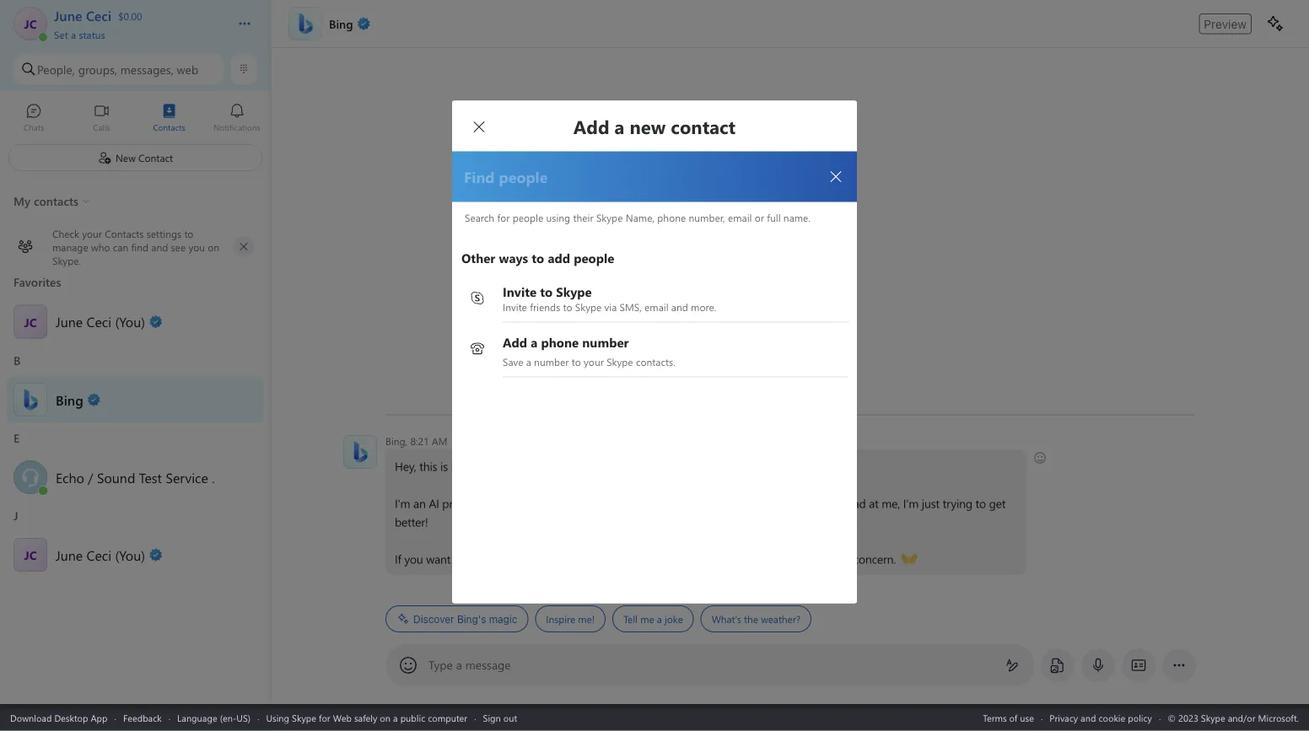 Task type: describe. For each thing, give the bounding box(es) containing it.
(en-
[[220, 712, 237, 724]]

still
[[520, 496, 537, 511]]

using skype for web safely on a public computer
[[266, 712, 468, 724]]

public
[[401, 712, 426, 724]]

cookie
[[1099, 712, 1126, 724]]

out
[[504, 712, 517, 724]]

trying
[[943, 496, 973, 511]]

june for the favorites group
[[56, 313, 83, 331]]

policy
[[1129, 712, 1153, 724]]

2 horizontal spatial to
[[976, 496, 986, 511]]

so
[[487, 496, 498, 511]]

messages,
[[120, 61, 174, 77]]

sign
[[483, 712, 501, 724]]

discover bing's magic
[[414, 614, 518, 625]]

app
[[91, 712, 108, 724]]

what's
[[712, 613, 742, 626]]

bing, 8:21 am
[[386, 435, 448, 448]]

preview,
[[442, 496, 483, 511]]

desktop
[[54, 712, 88, 724]]

learning.
[[540, 496, 583, 511]]

safely
[[354, 712, 378, 724]]

set
[[54, 27, 68, 41]]

is
[[441, 459, 448, 474]]

if
[[395, 551, 401, 567]]

Type a message text field
[[429, 657, 992, 675]]

feedback link
[[123, 712, 162, 724]]

a right on
[[393, 712, 398, 724]]

type
[[429, 657, 453, 673]]

better!
[[395, 514, 428, 530]]

june for j group
[[56, 546, 83, 564]]

web
[[333, 712, 352, 724]]

service
[[166, 468, 208, 487]]

what's the weather?
[[712, 613, 801, 626]]

me!
[[578, 613, 595, 626]]

type
[[520, 551, 542, 567]]

set a status button
[[54, 24, 221, 41]]

privacy and cookie policy
[[1050, 712, 1153, 724]]

an
[[414, 496, 426, 511]]

. and if you want to give me feedback, just report a concern.
[[593, 551, 899, 567]]

something
[[704, 496, 758, 511]]

terms of use
[[983, 712, 1035, 724]]

mad
[[844, 496, 866, 511]]

tell me a joke
[[624, 613, 683, 626]]

hey, this is bing
[[395, 459, 475, 474]]

1 horizontal spatial bing
[[451, 459, 475, 474]]

sign out link
[[483, 712, 517, 724]]

3 i'm from the left
[[904, 496, 919, 511]]

2 get from the left
[[990, 496, 1006, 511]]

am
[[432, 435, 448, 448]]

tell
[[624, 613, 638, 626]]

weather?
[[761, 613, 801, 626]]

2 you from the left
[[631, 551, 650, 567]]

download desktop app
[[10, 712, 108, 724]]

bing, selected. list item
[[0, 377, 271, 423]]

a right type
[[456, 657, 462, 673]]

me,
[[882, 496, 901, 511]]

web
[[177, 61, 198, 77]]

the
[[744, 613, 759, 626]]

8:21
[[411, 435, 429, 448]]

bing inside "list item"
[[56, 391, 83, 409]]

(you) for the favorites group
[[115, 313, 145, 331]]

sign out
[[483, 712, 517, 724]]

a inside button
[[657, 613, 662, 626]]

inspire me!
[[546, 613, 595, 626]]

you inside i'm an ai preview, so i'm still learning. sometimes i might say something weird. don't get mad at me, i'm just trying to get better! if you want to start over, type
[[405, 551, 423, 567]]

feedback
[[123, 712, 162, 724]]

us)
[[237, 712, 251, 724]]

tell me a joke button
[[613, 606, 694, 633]]

j group
[[0, 503, 271, 580]]

ceci for j group
[[87, 546, 111, 564]]

1 get from the left
[[824, 496, 841, 511]]

set a status
[[54, 27, 105, 41]]

language (en-us)
[[177, 712, 251, 724]]

use
[[1021, 712, 1035, 724]]

language (en-us) link
[[177, 712, 251, 724]]

people,
[[37, 61, 75, 77]]

privacy and cookie policy link
[[1050, 712, 1153, 724]]

me inside button
[[641, 613, 655, 626]]

report
[[810, 551, 842, 567]]

ai
[[429, 496, 439, 511]]

june ceci (you) for j group
[[56, 546, 145, 564]]



Task type: locate. For each thing, give the bounding box(es) containing it.
1 vertical spatial .
[[593, 551, 595, 567]]

0 vertical spatial june
[[56, 313, 83, 331]]

just left report
[[789, 551, 807, 567]]

b group
[[0, 347, 271, 425]]

1 vertical spatial (you)
[[115, 546, 145, 564]]

to left give
[[681, 551, 691, 567]]

1 vertical spatial ceci
[[87, 546, 111, 564]]

for
[[319, 712, 331, 724]]

want left the start
[[426, 551, 451, 567]]

. left and
[[593, 551, 595, 567]]

june
[[56, 313, 83, 331], [56, 546, 83, 564]]

i'm right me,
[[904, 496, 919, 511]]

ceci inside j group
[[87, 546, 111, 564]]

joke
[[665, 613, 683, 626]]

(you) up b group
[[115, 313, 145, 331]]

.
[[212, 468, 215, 487], [593, 551, 595, 567]]

0 vertical spatial just
[[922, 496, 940, 511]]

this
[[420, 459, 437, 474]]

2 want from the left
[[653, 551, 678, 567]]

(you) down echo / sound test service .
[[115, 546, 145, 564]]

0 horizontal spatial get
[[824, 496, 841, 511]]

a left joke
[[657, 613, 662, 626]]

weird.
[[761, 496, 791, 511]]

0 vertical spatial bing
[[56, 391, 83, 409]]

ceci inside the favorites group
[[87, 313, 111, 331]]

and
[[598, 551, 619, 567]]

what's the weather? button
[[701, 606, 812, 633]]

give
[[695, 551, 715, 567]]

0 horizontal spatial me
[[641, 613, 655, 626]]

get right trying
[[990, 496, 1006, 511]]

ceci for the favorites group
[[87, 313, 111, 331]]

i
[[645, 496, 648, 511]]

Find people text field
[[462, 166, 814, 188]]

sound
[[97, 468, 135, 487]]

i'm left an
[[395, 496, 410, 511]]

1 vertical spatial just
[[789, 551, 807, 567]]

to
[[976, 496, 986, 511], [454, 551, 464, 567], [681, 551, 691, 567]]

1 you from the left
[[405, 551, 423, 567]]

1 want from the left
[[426, 551, 451, 567]]

inspire
[[546, 613, 576, 626]]

1 horizontal spatial i'm
[[501, 496, 517, 511]]

bing right is on the left bottom of page
[[451, 459, 475, 474]]

(you) inside the favorites group
[[115, 313, 145, 331]]

2 (you) from the top
[[115, 546, 145, 564]]

0 horizontal spatial .
[[212, 468, 215, 487]]

bing's
[[457, 614, 486, 625]]

privacy
[[1050, 712, 1079, 724]]

at
[[869, 496, 879, 511]]

people, groups, messages, web button
[[14, 54, 224, 84]]

status
[[79, 27, 105, 41]]

on
[[380, 712, 391, 724]]

using skype for web safely on a public computer link
[[266, 712, 468, 724]]

0 vertical spatial ceci
[[87, 313, 111, 331]]

favorites group
[[0, 269, 271, 347]]

2 june from the top
[[56, 546, 83, 564]]

feedback,
[[738, 551, 786, 567]]

you right if
[[631, 551, 650, 567]]

to right trying
[[976, 496, 986, 511]]

a
[[71, 27, 76, 41], [845, 551, 851, 567], [657, 613, 662, 626], [456, 657, 462, 673], [393, 712, 398, 724]]

1 horizontal spatial .
[[593, 551, 595, 567]]

0 vertical spatial (you)
[[115, 313, 145, 331]]

computer
[[428, 712, 468, 724]]

/
[[88, 468, 93, 487]]

(openhands)
[[901, 550, 964, 566]]

1 vertical spatial me
[[641, 613, 655, 626]]

1 i'm from the left
[[395, 496, 410, 511]]

1 vertical spatial bing
[[451, 459, 475, 474]]

just inside i'm an ai preview, so i'm still learning. sometimes i might say something weird. don't get mad at me, i'm just trying to get better! if you want to start over, type
[[922, 496, 940, 511]]

you right the if
[[405, 551, 423, 567]]

tab list
[[0, 95, 271, 142]]

want
[[426, 551, 451, 567], [653, 551, 678, 567]]

say
[[684, 496, 701, 511]]

2 ceci from the top
[[87, 546, 111, 564]]

echo / sound test service .
[[56, 468, 215, 487]]

type a message
[[429, 657, 511, 673]]

of
[[1010, 712, 1018, 724]]

language
[[177, 712, 217, 724]]

want left give
[[653, 551, 678, 567]]

want inside i'm an ai preview, so i'm still learning. sometimes i might say something weird. don't get mad at me, i'm just trying to get better! if you want to start over, type
[[426, 551, 451, 567]]

over,
[[493, 551, 517, 567]]

(you) inside j group
[[115, 546, 145, 564]]

don't
[[794, 496, 821, 511]]

0 horizontal spatial just
[[789, 551, 807, 567]]

a right report
[[845, 551, 851, 567]]

discover
[[414, 614, 455, 625]]

me right tell
[[641, 613, 655, 626]]

(you)
[[115, 313, 145, 331], [115, 546, 145, 564]]

. inside "e" group
[[212, 468, 215, 487]]

2 i'm from the left
[[501, 496, 517, 511]]

me
[[718, 551, 735, 567], [641, 613, 655, 626]]

1 horizontal spatial me
[[718, 551, 735, 567]]

to left the start
[[454, 551, 464, 567]]

skype
[[292, 712, 316, 724]]

bing,
[[386, 435, 408, 448]]

0 horizontal spatial you
[[405, 551, 423, 567]]

2 june ceci (you) from the top
[[56, 546, 145, 564]]

0 vertical spatial me
[[718, 551, 735, 567]]

0 horizontal spatial bing
[[56, 391, 83, 409]]

if
[[622, 551, 628, 567]]

ceci down /
[[87, 546, 111, 564]]

1 horizontal spatial to
[[681, 551, 691, 567]]

sometimes
[[586, 496, 642, 511]]

1 vertical spatial june
[[56, 546, 83, 564]]

2 horizontal spatial i'm
[[904, 496, 919, 511]]

1 horizontal spatial you
[[631, 551, 650, 567]]

june ceci (you) down /
[[56, 546, 145, 564]]

june ceci (you) for the favorites group
[[56, 313, 145, 331]]

e group
[[0, 425, 271, 503]]

using
[[266, 712, 289, 724]]

1 vertical spatial june ceci (you)
[[56, 546, 145, 564]]

0 horizontal spatial to
[[454, 551, 464, 567]]

a inside button
[[71, 27, 76, 41]]

just
[[922, 496, 940, 511], [789, 551, 807, 567]]

echo
[[56, 468, 84, 487]]

1 june ceci (you) from the top
[[56, 313, 145, 331]]

0 horizontal spatial i'm
[[395, 496, 410, 511]]

0 vertical spatial june ceci (you)
[[56, 313, 145, 331]]

june ceci (you) up b group
[[56, 313, 145, 331]]

i'm right so
[[501, 496, 517, 511]]

inspire me! button
[[535, 606, 606, 633]]

just left trying
[[922, 496, 940, 511]]

and
[[1081, 712, 1097, 724]]

me right give
[[718, 551, 735, 567]]

0 vertical spatial .
[[212, 468, 215, 487]]

hey,
[[395, 459, 417, 474]]

i'm an ai preview, so i'm still learning. sometimes i might say something weird. don't get mad at me, i'm just trying to get better! if you want to start over, type
[[395, 496, 1009, 567]]

1 june from the top
[[56, 313, 83, 331]]

a right set
[[71, 27, 76, 41]]

1 (you) from the top
[[115, 313, 145, 331]]

people, groups, messages, web
[[37, 61, 198, 77]]

magic
[[489, 614, 518, 625]]

get left mad
[[824, 496, 841, 511]]

ceci
[[87, 313, 111, 331], [87, 546, 111, 564]]

message
[[466, 657, 511, 673]]

. right "service"
[[212, 468, 215, 487]]

june ceci (you) inside the favorites group
[[56, 313, 145, 331]]

terms
[[983, 712, 1007, 724]]

might
[[651, 496, 681, 511]]

today heading
[[386, 396, 1196, 426]]

0 horizontal spatial want
[[426, 551, 451, 567]]

1 horizontal spatial get
[[990, 496, 1006, 511]]

1 horizontal spatial just
[[922, 496, 940, 511]]

bing up echo
[[56, 391, 83, 409]]

start
[[468, 551, 490, 567]]

june ceci (you)
[[56, 313, 145, 331], [56, 546, 145, 564]]

june inside the favorites group
[[56, 313, 83, 331]]

terms of use link
[[983, 712, 1035, 724]]

groups,
[[78, 61, 117, 77]]

ceci up b group
[[87, 313, 111, 331]]

i'm
[[395, 496, 410, 511], [501, 496, 517, 511], [904, 496, 919, 511]]

june inside j group
[[56, 546, 83, 564]]

concern.
[[854, 551, 896, 567]]

(you) for j group
[[115, 546, 145, 564]]

1 ceci from the top
[[87, 313, 111, 331]]

1 horizontal spatial want
[[653, 551, 678, 567]]

june ceci (you) inside j group
[[56, 546, 145, 564]]



Task type: vqa. For each thing, say whether or not it's contained in the screenshot.
enabled
no



